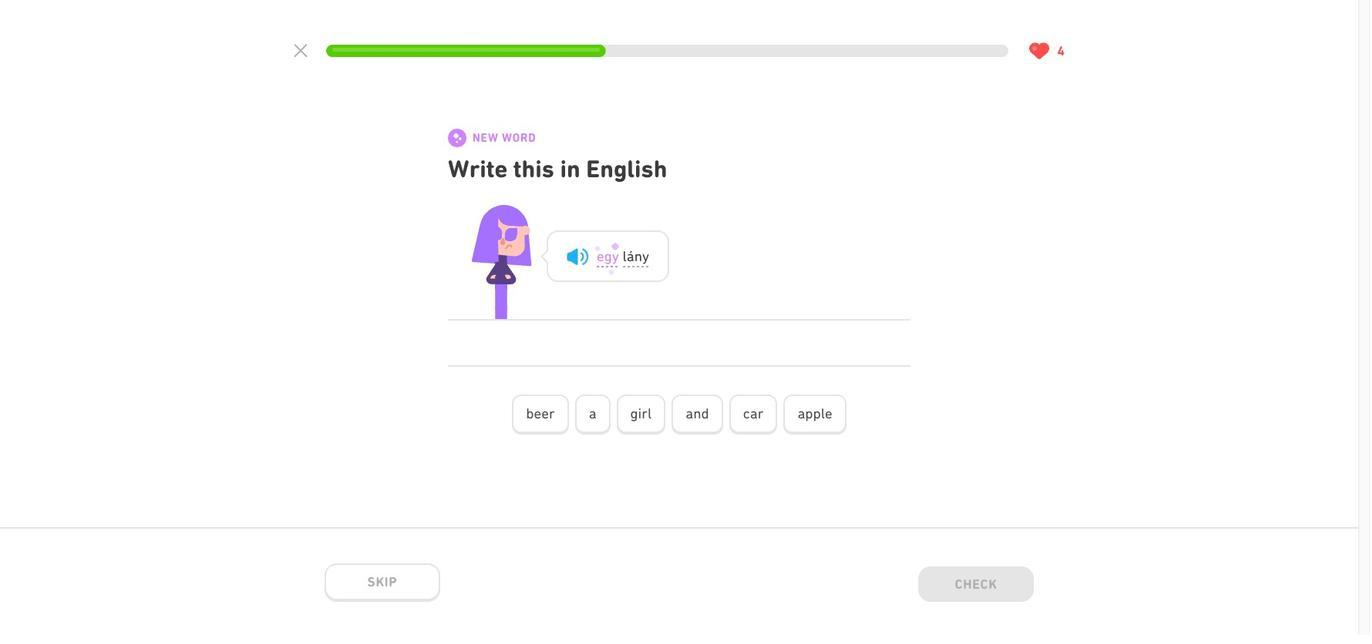 Task type: locate. For each thing, give the bounding box(es) containing it.
skip
[[368, 574, 398, 590]]

car button
[[730, 395, 778, 435]]

a button
[[575, 395, 611, 435]]

progress bar
[[326, 45, 1009, 57]]

english
[[586, 154, 667, 184]]

new
[[473, 131, 499, 145]]

1 y from the left
[[612, 248, 619, 265]]

l
[[623, 248, 627, 265]]

new word
[[473, 131, 536, 145]]

beer
[[526, 406, 555, 422]]

word
[[502, 131, 536, 145]]

y
[[612, 248, 619, 265], [643, 248, 650, 265]]

y right 'á'
[[643, 248, 650, 265]]

á
[[627, 248, 635, 265]]

y left the l
[[612, 248, 619, 265]]

1 horizontal spatial y
[[643, 248, 650, 265]]

4
[[1058, 43, 1065, 59]]

apple
[[798, 406, 833, 422]]

g
[[604, 248, 612, 265]]

and
[[686, 406, 709, 422]]

girl button
[[617, 395, 666, 435]]

2 y from the left
[[643, 248, 650, 265]]

car
[[743, 406, 764, 422]]

check
[[955, 577, 998, 592]]

0 horizontal spatial y
[[612, 248, 619, 265]]

write
[[448, 154, 508, 184]]



Task type: describe. For each thing, give the bounding box(es) containing it.
this
[[514, 154, 554, 184]]

n
[[635, 248, 643, 265]]

check button
[[919, 567, 1034, 605]]

girl
[[631, 406, 652, 422]]

lány image
[[623, 248, 650, 268]]

skip button
[[325, 564, 440, 602]]

egy element
[[583, 232, 631, 288]]

a
[[589, 406, 597, 422]]

apple button
[[784, 395, 847, 435]]

beer button
[[512, 395, 569, 435]]

write this in english
[[448, 154, 667, 184]]

e
[[597, 248, 604, 265]]

and button
[[672, 395, 723, 435]]

l á n y
[[623, 248, 650, 265]]

in
[[560, 154, 580, 184]]

e g y
[[597, 248, 619, 265]]



Task type: vqa. For each thing, say whether or not it's contained in the screenshot.
Y to the right
yes



